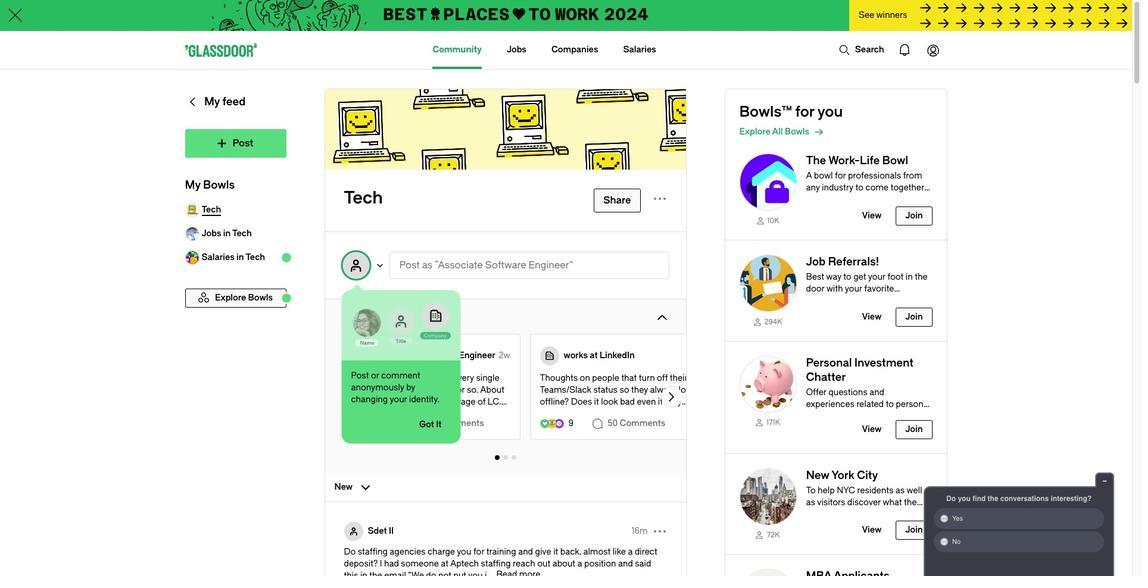 Task type: describe. For each thing, give the bounding box(es) containing it.
1 vertical spatial bowls
[[203, 179, 235, 192]]

lottie animation container image inside 'search' 'button'
[[839, 44, 851, 56]]

about
[[553, 560, 576, 570]]

16m link
[[632, 526, 648, 538]]

in inside "do staffing agencies charge you for training and give it back, almost like a direct deposit? i had someone at aptech staffing reach out about a position and said this in the email "we do not put you i"
[[361, 571, 368, 577]]

direct
[[635, 548, 658, 558]]

community
[[433, 45, 482, 55]]

said
[[635, 560, 652, 570]]

post for post or comment anonymously by changing your identity.
[[351, 371, 369, 381]]

new for new
[[335, 483, 353, 493]]

and down the experiences
[[838, 412, 853, 422]]

stack
[[395, 351, 418, 361]]

referrals!
[[829, 256, 880, 269]]

2w
[[499, 351, 510, 361]]

the
[[807, 154, 827, 167]]

so
[[620, 386, 630, 396]]

lottie animation container image inside 'search' 'button'
[[839, 44, 851, 56]]

post or comment anonymously by changing your identity.
[[351, 371, 440, 405]]

you up aptech
[[457, 548, 472, 558]]

1 horizontal spatial for
[[796, 104, 815, 120]]

discuss
[[823, 195, 853, 205]]

not
[[439, 571, 452, 577]]

do staffing agencies charge you for training and give it back, almost like a direct deposit? i had someone at aptech staffing reach out about a position and said this in the email "we do not put you i
[[344, 548, 658, 577]]

discover
[[848, 498, 881, 508]]

search button
[[833, 38, 891, 62]]

10k link
[[740, 216, 797, 226]]

2 vertical spatial toogle identity image
[[344, 523, 363, 542]]

city
[[891, 510, 905, 520]]

72k
[[767, 532, 780, 540]]

position
[[585, 560, 617, 570]]

salaries link
[[624, 31, 657, 69]]

sdet ii button
[[368, 526, 394, 538]]

to-
[[888, 195, 900, 205]]

50
[[608, 419, 618, 429]]

yes
[[953, 515, 964, 523]]

chatter
[[807, 371, 846, 384]]

come
[[866, 183, 889, 193]]

and up reach
[[519, 548, 533, 558]]

works at linkedin
[[564, 351, 635, 361]]

any
[[807, 183, 820, 193]]

my for my bowls
[[185, 179, 201, 192]]

my feed link
[[185, 89, 286, 129]]

the right "find"
[[988, 495, 999, 504]]

tech for salaries in tech
[[246, 253, 265, 263]]

toogle identity image
[[354, 347, 373, 366]]

salaries in tech
[[202, 253, 265, 263]]

york
[[832, 469, 855, 482]]

72k link
[[740, 531, 797, 541]]

to inside new york city to help nyc residents as well as visitors discover what the world's most popular city has to offer!
[[924, 510, 932, 520]]

post for post as "associate software engineer"
[[400, 260, 420, 271]]

to
[[807, 486, 816, 496]]

identity.
[[409, 395, 440, 405]]

40
[[426, 419, 437, 429]]

0 vertical spatial a
[[628, 548, 633, 558]]

do you find the conversations interesting?
[[947, 495, 1092, 504]]

50 comments
[[608, 419, 666, 429]]

teams/slack
[[540, 386, 592, 396]]

related
[[857, 400, 884, 410]]

linkedin
[[600, 351, 635, 361]]

find
[[973, 495, 986, 504]]

jobs for jobs
[[507, 45, 527, 55]]

investments
[[855, 412, 904, 422]]

of
[[855, 207, 863, 217]]

1 horizontal spatial lottie animation container image
[[919, 36, 948, 64]]

294k
[[765, 318, 783, 326]]

well
[[907, 486, 923, 496]]

residents
[[858, 486, 894, 496]]

0 vertical spatial they
[[632, 386, 648, 396]]

that
[[622, 374, 637, 384]]

for inside "do staffing agencies charge you for training and give it back, almost like a direct deposit? i had someone at aptech staffing reach out about a position and said this in the email "we do not put you i"
[[474, 548, 485, 558]]

jobs for jobs in tech
[[202, 229, 221, 239]]

to inside personal investment chatter offer questions and experiences related to personal finance and investments
[[886, 400, 894, 410]]

winners
[[877, 10, 908, 20]]

1 vertical spatial on
[[568, 409, 579, 420]]

investment
[[855, 357, 914, 370]]

interesting?
[[1051, 495, 1092, 504]]

the inside "do staffing agencies charge you for training and give it back, almost like a direct deposit? i had someone at aptech staffing reach out about a position and said this in the email "we do not put you i"
[[370, 571, 382, 577]]

jobs link
[[507, 31, 527, 69]]

more actions image
[[650, 190, 670, 209]]

post as "associate software engineer" button
[[389, 252, 670, 279]]

do
[[426, 571, 437, 577]]

back,
[[561, 548, 582, 558]]

bowls inside explore all bowls link
[[785, 127, 810, 137]]

1 vertical spatial toogle identity image
[[540, 347, 559, 366]]

all
[[773, 127, 783, 137]]

0 vertical spatial toogle identity image
[[342, 251, 370, 280]]

post as "associate software engineer"
[[400, 260, 574, 271]]

1 vertical spatial their
[[581, 409, 599, 420]]

finance
[[807, 412, 836, 422]]

and down like
[[619, 560, 633, 570]]

a
[[807, 171, 812, 181]]

bowl
[[883, 154, 909, 167]]

0 vertical spatial their
[[670, 374, 688, 384]]

deliver
[[540, 409, 566, 420]]

life.
[[888, 207, 902, 217]]

image for bowl image for the work-life bowl
[[740, 154, 797, 211]]

training
[[487, 548, 516, 558]]

40 comments
[[426, 419, 484, 429]]

0 vertical spatial look
[[679, 386, 696, 396]]

community link
[[433, 31, 482, 69]]

10k
[[768, 217, 780, 225]]

visitors
[[818, 498, 846, 508]]

171k
[[767, 419, 781, 427]]

conversations
[[1001, 495, 1049, 504]]

1 horizontal spatial at
[[590, 351, 598, 361]]

job
[[807, 256, 826, 269]]

16m
[[632, 527, 648, 537]]

post or comment anonymously by changing your identity. dialog
[[342, 361, 461, 444]]



Task type: locate. For each thing, give the bounding box(es) containing it.
to right has
[[924, 510, 932, 520]]

companies link
[[552, 31, 599, 69]]

new for new york city to help nyc residents as well as visitors discover what the world's most popular city has to offer!
[[807, 469, 830, 482]]

does
[[571, 397, 592, 408]]

in down jobs in tech "link" at the left of page
[[237, 253, 244, 263]]

1 vertical spatial in
[[237, 253, 244, 263]]

2 vertical spatial tech
[[246, 253, 265, 263]]

personal
[[896, 400, 931, 410]]

works
[[564, 351, 588, 361]]

personal investment chatter offer questions and experiences related to personal finance and investments
[[807, 357, 931, 422]]

0 horizontal spatial as
[[422, 260, 433, 271]]

1 horizontal spatial in
[[237, 253, 244, 263]]

1 vertical spatial post
[[351, 371, 369, 381]]

the up has
[[905, 498, 917, 508]]

1 horizontal spatial it
[[594, 397, 599, 408]]

1 horizontal spatial new
[[807, 469, 830, 482]]

staffing down the training on the bottom left
[[481, 560, 511, 570]]

the up of
[[856, 195, 868, 205]]

1 vertical spatial jobs
[[202, 229, 221, 239]]

image for bowl image up 171k link
[[740, 356, 797, 413]]

2 vertical spatial to
[[924, 510, 932, 520]]

as up what
[[896, 486, 905, 496]]

they right if
[[665, 397, 682, 408]]

0 vertical spatial new
[[807, 469, 830, 482]]

for up aptech
[[474, 548, 485, 558]]

jobs in tech
[[202, 229, 252, 239]]

do for do staffing agencies charge you for training and give it back, almost like a direct deposit? i had someone at aptech staffing reach out about a position and said this in the email "we do not put you i
[[344, 548, 356, 558]]

jobs left companies
[[507, 45, 527, 55]]

1 horizontal spatial post
[[400, 260, 420, 271]]

to up investments
[[886, 400, 894, 410]]

they
[[632, 386, 648, 396], [665, 397, 682, 408]]

1 horizontal spatial salaries
[[624, 45, 657, 55]]

on left people
[[580, 374, 590, 384]]

1 vertical spatial a
[[578, 560, 583, 570]]

do for do you find the conversations interesting?
[[947, 495, 956, 504]]

pinned posts
[[344, 313, 396, 324]]

their right off
[[670, 374, 688, 384]]

0 horizontal spatial lottie animation container image
[[839, 44, 851, 56]]

the inside new york city to help nyc residents as well as visitors discover what the world's most popular city has to offer!
[[905, 498, 917, 508]]

search
[[856, 45, 885, 55]]

1 horizontal spatial a
[[628, 548, 633, 558]]

0 vertical spatial to
[[856, 183, 864, 193]]

1 horizontal spatial their
[[670, 374, 688, 384]]

if
[[658, 397, 663, 408]]

put
[[454, 571, 467, 577]]

it inside "do staffing agencies charge you for training and give it back, almost like a direct deposit? i had someone at aptech staffing reach out about a position and said this in the email "we do not put you i"
[[554, 548, 559, 558]]

at up not
[[441, 560, 449, 570]]

you up explore all bowls link
[[818, 104, 843, 120]]

personal
[[807, 357, 853, 370]]

toogle identity image
[[342, 251, 370, 280], [540, 347, 559, 366], [344, 523, 363, 542]]

0 horizontal spatial jobs
[[202, 229, 221, 239]]

see
[[859, 10, 875, 20]]

3 image for bowl image from the top
[[740, 356, 797, 413]]

at right the works
[[590, 351, 598, 361]]

2 horizontal spatial to
[[924, 510, 932, 520]]

you left "find"
[[958, 495, 971, 504]]

4 image for bowl image from the top
[[740, 469, 797, 526]]

my
[[204, 95, 220, 108], [185, 179, 201, 192]]

my for my feed
[[204, 95, 220, 108]]

comments for 40 comments
[[439, 419, 484, 429]]

1 vertical spatial look
[[601, 397, 618, 408]]

1 vertical spatial new
[[335, 483, 353, 493]]

2 vertical spatial in
[[361, 571, 368, 577]]

questions
[[829, 388, 868, 398]]

to left come
[[856, 183, 864, 193]]

tech inside "link"
[[232, 229, 252, 239]]

the down the i
[[370, 571, 382, 577]]

look right always
[[679, 386, 696, 396]]

0 vertical spatial on
[[580, 374, 590, 384]]

0 horizontal spatial software
[[420, 351, 457, 361]]

thoughts on people that turn off their teams/slack status so they always look offline? does it look bad even if they deliver on their work?
[[540, 374, 696, 420]]

post left "associate
[[400, 260, 420, 271]]

2 image for bowl image from the top
[[740, 255, 797, 312]]

day-
[[870, 195, 888, 205]]

feed
[[223, 95, 246, 108]]

2 horizontal spatial in
[[361, 571, 368, 577]]

day
[[900, 195, 914, 205]]

0 vertical spatial at
[[590, 351, 598, 361]]

0 vertical spatial as
[[422, 260, 433, 271]]

1 horizontal spatial bowls
[[785, 127, 810, 137]]

0 horizontal spatial a
[[578, 560, 583, 570]]

to inside the work-life bowl a bowl for professionals from any industry to come together and discuss the day-to-day happenings of work-life.
[[856, 183, 864, 193]]

image for bowl image for job referrals!
[[740, 255, 797, 312]]

post inside button
[[400, 260, 420, 271]]

city
[[858, 469, 878, 482]]

software right stack
[[420, 351, 457, 361]]

1 comments from the left
[[439, 419, 484, 429]]

1 image for bowl image from the top
[[740, 154, 797, 211]]

image for bowl image for personal investment chatter
[[740, 356, 797, 413]]

bowls up "jobs in tech"
[[203, 179, 235, 192]]

0 horizontal spatial to
[[856, 183, 864, 193]]

look up the 'work?' on the right of the page
[[601, 397, 618, 408]]

thoughts
[[540, 374, 578, 384]]

1 vertical spatial software
[[420, 351, 457, 361]]

post left the or
[[351, 371, 369, 381]]

no
[[953, 539, 961, 546]]

0 horizontal spatial salaries
[[202, 253, 235, 263]]

in inside "link"
[[223, 229, 231, 239]]

in for jobs
[[223, 229, 231, 239]]

most
[[837, 510, 857, 520]]

1 horizontal spatial do
[[947, 495, 956, 504]]

at inside "do staffing agencies charge you for training and give it back, almost like a direct deposit? i had someone at aptech staffing reach out about a position and said this in the email "we do not put you i"
[[441, 560, 449, 570]]

it down "status"
[[594, 397, 599, 408]]

as inside button
[[422, 260, 433, 271]]

image for bowl image up 294k link
[[740, 255, 797, 312]]

1 horizontal spatial as
[[807, 498, 816, 508]]

2 horizontal spatial as
[[896, 486, 905, 496]]

1 vertical spatial tech
[[232, 229, 252, 239]]

in for salaries
[[237, 253, 244, 263]]

image for bowl image up 10k link
[[740, 154, 797, 211]]

0 horizontal spatial in
[[223, 229, 231, 239]]

bowls™
[[740, 104, 792, 120]]

1 horizontal spatial software
[[485, 260, 527, 271]]

email
[[384, 571, 406, 577]]

nyc
[[837, 486, 856, 496]]

offline?
[[540, 397, 569, 408]]

salaries for salaries in tech
[[202, 253, 235, 263]]

together
[[891, 183, 925, 193]]

their down does
[[581, 409, 599, 420]]

1 horizontal spatial staffing
[[481, 560, 511, 570]]

lottie animation container image
[[385, 31, 434, 69], [385, 31, 434, 69], [891, 36, 919, 64], [891, 36, 919, 64], [919, 36, 948, 64], [839, 44, 851, 56]]

1 horizontal spatial look
[[679, 386, 696, 396]]

171k link
[[740, 418, 797, 428]]

companies
[[552, 45, 599, 55]]

comments right the 40
[[439, 419, 484, 429]]

0 vertical spatial software
[[485, 260, 527, 271]]

job referrals!
[[807, 256, 880, 269]]

and down any
[[807, 195, 821, 205]]

0 horizontal spatial for
[[474, 548, 485, 558]]

my bowls
[[185, 179, 235, 192]]

0 horizontal spatial post
[[351, 371, 369, 381]]

staffing up the i
[[358, 548, 388, 558]]

on down does
[[568, 409, 579, 420]]

experiences
[[807, 400, 855, 410]]

give
[[535, 548, 552, 558]]

1 horizontal spatial comments
[[620, 419, 666, 429]]

bowls right "all"
[[785, 127, 810, 137]]

1 vertical spatial it
[[554, 548, 559, 558]]

1 horizontal spatial to
[[886, 400, 894, 410]]

lottie animation container image
[[919, 36, 948, 64], [839, 44, 851, 56]]

0 horizontal spatial staffing
[[358, 548, 388, 558]]

staffing
[[358, 548, 388, 558], [481, 560, 511, 570]]

pinned
[[344, 313, 372, 324]]

0 horizontal spatial new
[[335, 483, 353, 493]]

full
[[378, 351, 393, 361]]

a right like
[[628, 548, 633, 558]]

0 vertical spatial staffing
[[358, 548, 388, 558]]

0 vertical spatial bowls
[[785, 127, 810, 137]]

new button
[[325, 474, 686, 502]]

my feed
[[204, 95, 246, 108]]

aptech
[[451, 560, 479, 570]]

0 vertical spatial for
[[796, 104, 815, 120]]

1 horizontal spatial my
[[204, 95, 220, 108]]

more actions image
[[650, 523, 670, 542]]

engineer"
[[529, 260, 574, 271]]

it inside thoughts on people that turn off their teams/slack status so they always look offline? does it look bad even if they deliver on their work?
[[594, 397, 599, 408]]

1 horizontal spatial they
[[665, 397, 682, 408]]

toogle identity image up pinned
[[342, 251, 370, 280]]

and inside the work-life bowl a bowl for professionals from any industry to come together and discuss the day-to-day happenings of work-life.
[[807, 195, 821, 205]]

deposit?
[[344, 560, 378, 570]]

jobs inside "link"
[[202, 229, 221, 239]]

0 vertical spatial in
[[223, 229, 231, 239]]

toogle identity image up thoughts
[[540, 347, 559, 366]]

comment
[[381, 371, 421, 381]]

0 horizontal spatial their
[[581, 409, 599, 420]]

0 vertical spatial jobs
[[507, 45, 527, 55]]

image for bowl image
[[740, 154, 797, 211], [740, 255, 797, 312], [740, 356, 797, 413], [740, 469, 797, 526]]

and up 'related'
[[870, 388, 885, 398]]

out
[[538, 560, 551, 570]]

for
[[796, 104, 815, 120], [835, 171, 846, 181], [474, 548, 485, 558]]

a down back,
[[578, 560, 583, 570]]

jobs up salaries in tech
[[202, 229, 221, 239]]

your
[[390, 395, 407, 405]]

had
[[384, 560, 399, 570]]

software inside button
[[485, 260, 527, 271]]

sdet
[[368, 527, 387, 537]]

in down deposit?
[[361, 571, 368, 577]]

1 vertical spatial do
[[344, 548, 356, 558]]

for up explore all bowls
[[796, 104, 815, 120]]

0 horizontal spatial they
[[632, 386, 648, 396]]

1 vertical spatial staffing
[[481, 560, 511, 570]]

1 horizontal spatial jobs
[[507, 45, 527, 55]]

post inside post or comment anonymously by changing your identity.
[[351, 371, 369, 381]]

software left engineer"
[[485, 260, 527, 271]]

do inside "do staffing agencies charge you for training and give it back, almost like a direct deposit? i had someone at aptech staffing reach out about a position and said this in the email "we do not put you i"
[[344, 548, 356, 558]]

1 vertical spatial at
[[441, 560, 449, 570]]

sdet ii
[[368, 527, 394, 537]]

the inside the work-life bowl a bowl for professionals from any industry to come together and discuss the day-to-day happenings of work-life.
[[856, 195, 868, 205]]

the
[[856, 195, 868, 205], [988, 495, 999, 504], [905, 498, 917, 508], [370, 571, 382, 577]]

0 horizontal spatial do
[[344, 548, 356, 558]]

as left "associate
[[422, 260, 433, 271]]

0 horizontal spatial bowls
[[203, 179, 235, 192]]

0 horizontal spatial comments
[[439, 419, 484, 429]]

0 horizontal spatial on
[[568, 409, 579, 420]]

do
[[947, 495, 956, 504], [344, 548, 356, 558]]

2 comments from the left
[[620, 419, 666, 429]]

for inside the work-life bowl a bowl for professionals from any industry to come together and discuss the day-to-day happenings of work-life.
[[835, 171, 846, 181]]

explore all bowls link
[[740, 125, 947, 139]]

do up yes
[[947, 495, 956, 504]]

from
[[904, 171, 923, 181]]

image for bowl image up 72k "link"
[[740, 469, 797, 526]]

1 vertical spatial salaries
[[202, 253, 235, 263]]

work-
[[865, 207, 888, 217]]

i
[[485, 571, 487, 577]]

new inside dropdown button
[[335, 483, 353, 493]]

"we
[[408, 571, 424, 577]]

changing
[[351, 395, 388, 405]]

as down to
[[807, 498, 816, 508]]

status
[[594, 386, 618, 396]]

toogle identity image left sdet
[[344, 523, 363, 542]]

to
[[856, 183, 864, 193], [886, 400, 894, 410], [924, 510, 932, 520]]

0 vertical spatial it
[[594, 397, 599, 408]]

1 vertical spatial for
[[835, 171, 846, 181]]

2 horizontal spatial for
[[835, 171, 846, 181]]

1 vertical spatial as
[[896, 486, 905, 496]]

you left i
[[469, 571, 483, 577]]

ii
[[389, 527, 394, 537]]

0 vertical spatial post
[[400, 260, 420, 271]]

0 vertical spatial tech
[[344, 188, 383, 208]]

0 horizontal spatial look
[[601, 397, 618, 408]]

tech for jobs in tech
[[232, 229, 252, 239]]

1 horizontal spatial on
[[580, 374, 590, 384]]

in up salaries in tech
[[223, 229, 231, 239]]

"associate
[[435, 260, 483, 271]]

even
[[637, 397, 656, 408]]

1 vertical spatial to
[[886, 400, 894, 410]]

image for bowl image for new york city
[[740, 469, 797, 526]]

a
[[628, 548, 633, 558], [578, 560, 583, 570]]

2 vertical spatial as
[[807, 498, 816, 508]]

what
[[883, 498, 903, 508]]

this
[[344, 571, 358, 577]]

new inside new york city to help nyc residents as well as visitors discover what the world's most popular city has to offer!
[[807, 469, 830, 482]]

new york city to help nyc residents as well as visitors discover what the world's most popular city has to offer!
[[807, 469, 932, 532]]

0 horizontal spatial it
[[554, 548, 559, 558]]

0 horizontal spatial my
[[185, 179, 201, 192]]

work?
[[600, 409, 624, 420]]

0 vertical spatial salaries
[[624, 45, 657, 55]]

they up even
[[632, 386, 648, 396]]

offer
[[807, 388, 827, 398]]

0 horizontal spatial at
[[441, 560, 449, 570]]

see winners link
[[850, 0, 1133, 31]]

look
[[679, 386, 696, 396], [601, 397, 618, 408]]

comments for 50 comments
[[620, 419, 666, 429]]

0 vertical spatial my
[[204, 95, 220, 108]]

salaries for salaries
[[624, 45, 657, 55]]

agencies
[[390, 548, 426, 558]]

do up deposit?
[[344, 548, 356, 558]]

1 vertical spatial they
[[665, 397, 682, 408]]

for up industry
[[835, 171, 846, 181]]

or
[[371, 371, 379, 381]]

0 vertical spatial do
[[947, 495, 956, 504]]

work-
[[829, 154, 860, 167]]

professionals
[[849, 171, 902, 181]]

2 vertical spatial for
[[474, 548, 485, 558]]

almost
[[584, 548, 611, 558]]

software
[[485, 260, 527, 271], [420, 351, 457, 361]]

1 vertical spatial my
[[185, 179, 201, 192]]

comments down even
[[620, 419, 666, 429]]

it right give
[[554, 548, 559, 558]]



Task type: vqa. For each thing, say whether or not it's contained in the screenshot.
New
yes



